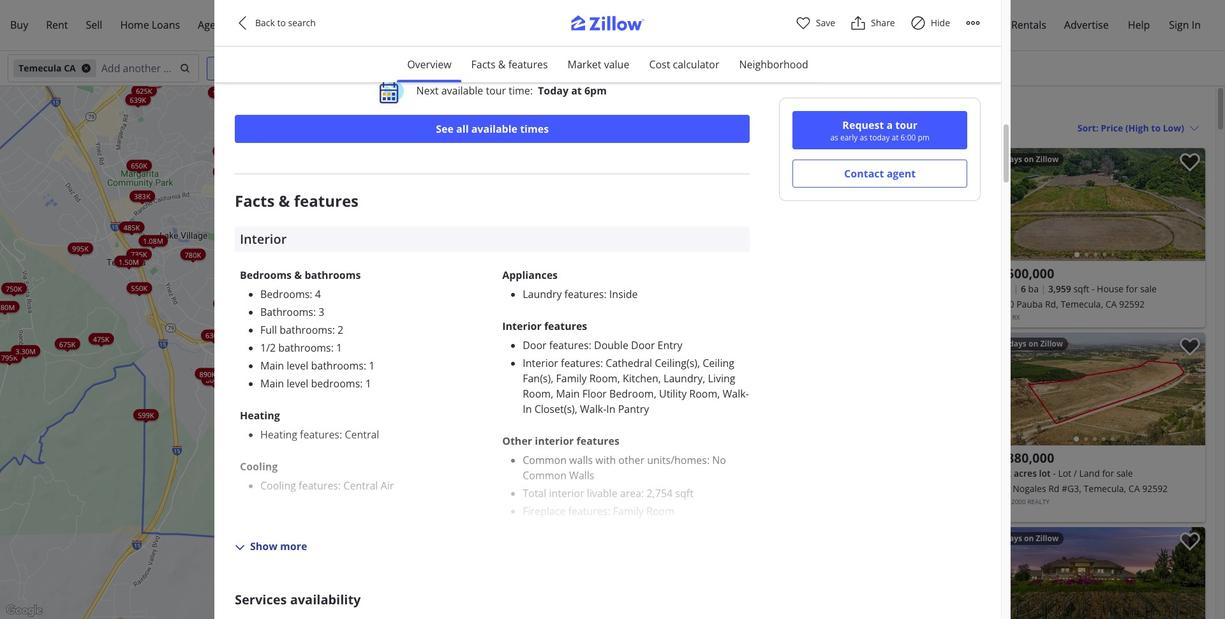 Task type: vqa. For each thing, say whether or not it's contained in the screenshot.


Task type: describe. For each thing, give the bounding box(es) containing it.
chevron down image inside "show more" button
[[235, 543, 245, 553]]

625k for the top 625k link
[[136, 85, 152, 95]]

670k 675k 680k
[[59, 331, 291, 352]]

41 days on zillow
[[994, 154, 1059, 165]]

0 horizontal spatial 795k link
[[0, 351, 22, 363]]

a right find
[[367, 52, 373, 66]]

bedrooms
[[311, 376, 360, 391]]

faster time image
[[378, 76, 406, 105]]

1 vertical spatial 1
[[369, 359, 375, 373]]

link down 509k
[[219, 144, 265, 162]]

: left 3
[[313, 305, 316, 319]]

market value
[[568, 57, 630, 71]]

chevron left image for 80 days on zillow
[[763, 197, 779, 212]]

chevron left image
[[990, 381, 1006, 397]]

contact agent
[[845, 167, 916, 181]]

0 vertical spatial 1
[[336, 341, 342, 355]]

manage rentals link
[[962, 10, 1056, 40]]

1 vertical spatial 699k link
[[336, 334, 361, 345]]

0 vertical spatial bedrooms
[[240, 268, 292, 282]]

sqft inside 'total interior livable area : 2,754 sqft fireplace features : family room'
[[676, 486, 694, 500]]

on for 490
[[1029, 338, 1039, 349]]

995k link
[[68, 242, 93, 254]]

family inside 'total interior livable area : 2,754 sqft fireplace features : family room'
[[613, 504, 644, 518]]

640k
[[272, 116, 289, 125]]

1.08m
[[143, 236, 163, 245]]

today
[[538, 84, 569, 98]]

799k for 799k link to the top
[[319, 137, 336, 147]]

1 horizontal spatial with
[[596, 453, 616, 467]]

0 los nogales rd #g3, temecula, ca 92592 link
[[989, 481, 1201, 497]]

interior for interior
[[240, 230, 287, 248]]

rd
[[1049, 483, 1060, 495]]

485k link
[[119, 221, 144, 233]]

: up 2 units link
[[642, 486, 644, 500]]

6:00
[[901, 132, 916, 143]]

0 vertical spatial sale
[[1141, 283, 1157, 295]]

625k for the bottom 625k link
[[264, 263, 280, 273]]

on for 41
[[1024, 154, 1034, 165]]

ca inside 0 los nogales rd #g3, temecula, ca 92592 remax 2000 realty
[[1129, 483, 1140, 495]]

92592 inside 0 los nogales rd #g3, temecula, ca 92592 remax 2000 realty
[[1143, 483, 1168, 495]]

0 vertical spatial 800k link
[[294, 287, 319, 298]]

1.50m link down 1.08m at left
[[114, 255, 143, 267]]

0 horizontal spatial 639k link
[[125, 94, 151, 105]]

1.50m link up 509k
[[208, 86, 237, 98]]

common walls with other units/homes :
[[523, 453, 712, 467]]

0 vertical spatial 625k link
[[131, 85, 157, 96]]

on for 80
[[798, 154, 807, 165]]

790k
[[344, 436, 361, 446]]

0 vertical spatial 795k
[[313, 242, 329, 252]]

a up you
[[473, 20, 483, 41]]

1m link
[[485, 130, 504, 142]]

more image
[[966, 15, 981, 31]]

other
[[502, 434, 532, 448]]

main content containing temecula ca luxury homes
[[747, 86, 1216, 619]]

facts & features inside facts & features button
[[471, 57, 548, 71]]

manage
[[971, 18, 1009, 32]]

980k
[[605, 239, 622, 248]]

0 vertical spatial chevron down image
[[457, 63, 467, 73]]

temecula for temecula ca
[[19, 62, 62, 74]]

3,959 sqft
[[1049, 283, 1090, 295]]

temecula, inside 0 los nogales rd #g3, temecula, ca 92592 remax 2000 realty
[[1084, 483, 1127, 495]]

3.10m link
[[365, 139, 394, 150]]

error
[[730, 611, 743, 618]]

overview button
[[397, 47, 462, 82]]

available inside button
[[471, 122, 518, 136]]

ba
[[1029, 283, 1039, 295]]

search
[[288, 17, 316, 29]]

0 vertical spatial agent
[[546, 20, 590, 41]]

630k link
[[201, 329, 226, 341]]

540k
[[232, 358, 249, 367]]

days for 41
[[1005, 154, 1023, 165]]

ceiling(s),
[[655, 356, 700, 370]]

1 horizontal spatial 635k
[[298, 252, 314, 262]]

1 vertical spatial 795k
[[1, 352, 17, 362]]

pantry
[[618, 402, 649, 416]]

interior for other
[[535, 434, 574, 448]]

chevron left image for 68 days on zillow
[[990, 576, 1006, 591]]

door features : double door entry
[[523, 338, 683, 352]]

we'll find a local expert to take you on a private tour of 33068 regina dr .
[[321, 52, 664, 66]]

a inside request a tour as early as today at 6:00 pm
[[887, 118, 893, 132]]

chevron left image left back
[[235, 15, 250, 31]]

availability
[[290, 591, 361, 608]]

845k
[[301, 428, 317, 438]]

769k
[[358, 245, 374, 255]]

chevron down image
[[1190, 123, 1200, 133]]

main down 569k link
[[260, 376, 284, 391]]

0 vertical spatial 699k link
[[328, 266, 353, 278]]

kitchen,
[[623, 371, 661, 385]]

next
[[416, 84, 439, 98]]

6pm
[[585, 84, 607, 98]]

home loans
[[120, 18, 180, 32]]

3
[[319, 305, 325, 319]]

1 vertical spatial bedrooms
[[260, 287, 310, 301]]

1.50m link up the 565k
[[262, 310, 291, 321]]

1m
[[489, 131, 499, 141]]

close image
[[654, 105, 663, 114]]

remove boundary button
[[556, 96, 674, 122]]

facts inside facts & features button
[[471, 57, 496, 71]]

private
[[512, 52, 545, 66]]

tour for today at 6pm
[[486, 84, 506, 98]]

: inside cooling cooling features : central air
[[338, 479, 341, 493]]

on for 68
[[1024, 533, 1034, 544]]

: down door features : double door entry
[[601, 356, 603, 370]]

full
[[260, 323, 277, 337]]

2.70m link
[[233, 247, 262, 259]]

: down livable
[[608, 504, 611, 518]]

580k 590k
[[277, 258, 310, 334]]

& inside bedrooms & bathrooms bedrooms : 4 bathrooms : 3 full bathrooms : 2 1/2 bathrooms : 1 main level bathrooms : 1 main level bedrooms : 1
[[294, 268, 302, 282]]

at inside request a tour as early as today at 6:00 pm
[[892, 132, 899, 143]]

0 vertical spatial heating
[[240, 408, 280, 422]]

1 horizontal spatial 639k link
[[278, 260, 303, 272]]

565k
[[277, 323, 293, 332]]

3d tour
[[227, 367, 247, 373]]

chevron right image for 80 days on zillow
[[957, 197, 972, 212]]

zillow for 80 days on zillow
[[809, 154, 832, 165]]

we'll
[[321, 52, 343, 66]]

1.50m down 1.08m link
[[119, 256, 139, 266]]

799k for 799k link to the bottom
[[309, 263, 325, 273]]

tour for 3d tour 800k
[[371, 370, 383, 376]]

0 horizontal spatial to
[[277, 17, 286, 29]]

walls
[[569, 453, 593, 467]]

interior for interior features
[[502, 319, 542, 333]]

894k link
[[361, 347, 386, 359]]

1.50m up interior features
[[534, 297, 554, 307]]

2 horizontal spatial room,
[[690, 387, 720, 401]]

0 horizontal spatial &
[[279, 190, 290, 211]]

1 vertical spatial walk-
[[580, 402, 607, 416]]

bds
[[996, 283, 1012, 295]]

: left 4
[[310, 287, 312, 301]]

1 horizontal spatial for
[[1126, 283, 1138, 295]]

1 level from the top
[[287, 359, 308, 373]]

68 days on zillow
[[994, 533, 1059, 544]]

a left map
[[711, 611, 714, 618]]

other interior features
[[502, 434, 620, 448]]

0 vertical spatial -
[[1092, 283, 1095, 295]]

realty inside 0 los nogales rd #g3, temecula, ca 92592 remax 2000 realty
[[1028, 497, 1050, 506]]

1 common from the top
[[523, 453, 567, 467]]

1 vertical spatial to
[[433, 52, 443, 66]]

save this home image for $9,500,000
[[1180, 153, 1201, 172]]

650k link
[[126, 159, 152, 171]]

ca inside filters element
[[64, 62, 76, 74]]

buy link
[[1, 10, 37, 40]]

0 horizontal spatial room,
[[523, 387, 554, 401]]

2 units link
[[626, 503, 667, 515]]

615k
[[265, 247, 281, 257]]

630k
[[206, 330, 222, 340]]

2 inside bedrooms & bathrooms bedrooms : 4 bathrooms : 3 full bathrooms : 2 1/2 bathrooms : 1 main level bathrooms : 1 main level bedrooms : 1
[[338, 323, 344, 337]]

tour inside new 509k 3d tour 540k
[[243, 352, 256, 358]]

0 horizontal spatial 635k link
[[254, 242, 279, 254]]

house
[[1097, 283, 1124, 295]]

1 vertical spatial heating
[[260, 428, 297, 442]]

3d inside new 509k 3d tour 540k
[[236, 352, 242, 358]]

skip link list tab list
[[397, 47, 819, 83]]

remax
[[989, 497, 1010, 506]]

save this home image for 80 days on zillow
[[953, 153, 974, 172]]

2,754
[[647, 486, 673, 500]]

closet(s),
[[535, 402, 578, 416]]

3d tour link
[[219, 366, 249, 383]]

interior for interior features :
[[523, 356, 558, 370]]

3d for 3d tour 769k
[[362, 240, 367, 246]]

main down 1/2
[[260, 359, 284, 373]]

0 horizontal spatial with
[[435, 20, 469, 41]]

680k link
[[271, 341, 296, 353]]

5.88m link
[[528, 83, 557, 95]]

all
[[456, 122, 469, 136]]

48.52
[[989, 467, 1012, 479]]

link up 1.90m 'link'
[[270, 156, 301, 174]]

675k
[[59, 339, 76, 348]]

fireplace
[[523, 504, 566, 518]]

value
[[604, 57, 630, 71]]

realty inside 39100 pauba rd, temecula, ca 92592 realty rx
[[989, 313, 1011, 322]]

1 vertical spatial 625k link
[[259, 262, 285, 274]]

1.50m up the 565k
[[267, 311, 287, 320]]

features inside appliances laundry features : inside
[[565, 287, 604, 301]]

675k link
[[55, 338, 80, 349]]

1 as from the left
[[831, 132, 839, 143]]

show more
[[250, 539, 307, 554]]

chevron right image for $5,880,000
[[1184, 381, 1199, 397]]

: left double
[[589, 338, 592, 352]]

entry
[[658, 338, 683, 352]]

sale inside the $5,880,000 48.52 acres lot - lot / land for sale
[[1117, 467, 1133, 479]]

dr
[[650, 52, 661, 66]]

family inside cathedral ceiling(s), ceiling fan(s), family room, kitchen, laundry, living room, main floor bedroom, utility room, walk- in closet(s), walk-in pantry
[[556, 371, 587, 385]]

1 horizontal spatial room,
[[590, 371, 620, 385]]

a left private at the left of page
[[504, 52, 510, 66]]

1 vertical spatial cooling
[[260, 479, 296, 493]]

0 vertical spatial tour
[[548, 52, 568, 66]]

1 horizontal spatial 635k link
[[294, 251, 319, 263]]

new for 509k
[[238, 129, 248, 134]]

days for 80
[[778, 154, 796, 165]]

lot
[[1059, 467, 1072, 479]]

central for central air
[[344, 479, 378, 493]]

3d for 3d tour 800k
[[364, 370, 370, 376]]

0 vertical spatial sqft
[[1074, 283, 1090, 295]]

link up 790k link
[[336, 411, 366, 428]]

: up 1.19m link
[[332, 323, 335, 337]]

cost calculator
[[649, 57, 720, 71]]

hide
[[931, 17, 950, 29]]

640k link
[[268, 115, 293, 126]]

remove boundary
[[567, 103, 649, 115]]

central for central
[[345, 428, 379, 442]]

36400 de portola rd, temecula, ca 92592 image
[[757, 148, 979, 261]]

save this home image for $5,880,000
[[1180, 338, 1201, 356]]

2000
[[1012, 497, 1026, 506]]

0 vertical spatial 795k link
[[308, 241, 334, 253]]

1.50m up 509k
[[212, 87, 233, 97]]

features inside heating heating features : central
[[300, 428, 340, 442]]

1.80m
[[270, 309, 290, 318]]

show more link
[[235, 539, 307, 554]]

0 horizontal spatial 635k
[[259, 243, 275, 253]]

485k
[[124, 222, 140, 232]]

0 horizontal spatial facts & features
[[235, 190, 359, 211]]

39100 pauba rd, temecula, ca 92592 image
[[984, 148, 1206, 261]]

zillow logo image
[[562, 15, 664, 38]]

property images, use arrow keys to navigate, image 1 of 41 group
[[984, 148, 1206, 264]]

2.25m link
[[363, 167, 393, 179]]

1 vertical spatial 799k link
[[304, 262, 330, 274]]

0 horizontal spatial 800k link
[[201, 374, 227, 385]]

back
[[255, 17, 275, 29]]

383k link
[[130, 190, 155, 202]]

link down bedrooms
[[342, 400, 373, 417]]



Task type: locate. For each thing, give the bounding box(es) containing it.
475k
[[93, 334, 109, 343]]

in left closet(s),
[[523, 402, 532, 416]]

see all available times
[[436, 122, 549, 136]]

1 horizontal spatial chevron right image
[[1184, 576, 1199, 591]]

0 horizontal spatial in
[[523, 402, 532, 416]]

1.90m
[[292, 188, 312, 198]]

0 vertical spatial cooling
[[240, 459, 278, 473]]

family down interior features : on the bottom left of the page
[[556, 371, 587, 385]]

0 vertical spatial common
[[523, 453, 567, 467]]

sqft right 2,754
[[676, 486, 694, 500]]

chevron down image
[[457, 63, 467, 73], [235, 543, 245, 553]]

0 horizontal spatial 625k link
[[131, 85, 157, 96]]

report
[[690, 611, 709, 618]]

main inside cathedral ceiling(s), ceiling fan(s), family room, kitchen, laundry, living room, main floor bedroom, utility room, walk- in closet(s), walk-in pantry
[[556, 387, 580, 401]]

save button
[[796, 15, 836, 31]]

temecula inside filters element
[[19, 62, 62, 74]]

take
[[446, 52, 466, 66]]

search image
[[180, 63, 190, 73]]

sale right house
[[1141, 283, 1157, 295]]

1.50m link up interior features
[[530, 296, 559, 308]]

chevron right image inside property images, use arrow keys to navigate, image 1 of 21 group
[[957, 197, 972, 212]]

1 door from the left
[[523, 338, 547, 352]]

in right sign
[[1192, 18, 1201, 32]]

& inside button
[[498, 57, 506, 71]]

chevron right image
[[1184, 197, 1199, 212], [1184, 381, 1199, 397]]

345k
[[608, 246, 624, 255]]

0 horizontal spatial for
[[1103, 467, 1115, 479]]

property images, use arrow keys to navigate, image 1 of 69 group
[[984, 527, 1206, 619]]

1 horizontal spatial &
[[294, 268, 302, 282]]

interior inside 'total interior livable area : 2,754 sqft fireplace features : family room'
[[549, 486, 584, 500]]

heating down 3d tour link
[[240, 408, 280, 422]]

features inside cooling cooling features : central air
[[299, 479, 338, 493]]

475k link
[[88, 333, 114, 344]]

1 vertical spatial central
[[344, 479, 378, 493]]

635k right 2.70m
[[259, 243, 275, 253]]

help
[[1128, 18, 1150, 32]]

2 save this home image from the top
[[1180, 338, 1201, 356]]

1.19m
[[339, 348, 360, 358]]

699k link down 980k 995k
[[328, 266, 353, 278]]

new inside new 509k 3d tour 540k
[[238, 129, 248, 134]]

tour inside 3d tour 800k
[[371, 370, 383, 376]]

1 vertical spatial chevron down image
[[235, 543, 245, 553]]

0 vertical spatial facts
[[471, 57, 496, 71]]

sale up 0 los nogales rd #g3, temecula, ca 92592 link
[[1117, 467, 1133, 479]]

3.50m link
[[508, 241, 538, 252]]

0 vertical spatial 1.07m
[[362, 192, 382, 202]]

tour left time:
[[486, 84, 506, 98]]

1 1.07m from the top
[[362, 192, 382, 202]]

facts & features up new 615k
[[235, 190, 359, 211]]

785k
[[315, 375, 331, 385]]

agent down 6:00 on the right of page
[[887, 167, 916, 181]]

1 vertical spatial with
[[596, 453, 616, 467]]

available down take
[[441, 84, 483, 98]]

los
[[996, 483, 1011, 495]]

days right 80
[[778, 154, 796, 165]]

2 horizontal spatial &
[[498, 57, 506, 71]]

680k
[[275, 342, 291, 352]]

1 vertical spatial for
[[1103, 467, 1115, 479]]

central right 845k
[[345, 428, 379, 442]]

chevron left image down 80
[[763, 197, 779, 212]]

temecula left remove tag icon
[[19, 62, 62, 74]]

1 horizontal spatial facts
[[471, 57, 496, 71]]

$5,880,000 48.52 acres lot - lot / land for sale
[[989, 449, 1133, 479]]

sqft up 39100 pauba rd, temecula, ca 92592 link
[[1074, 283, 1090, 295]]

for right house
[[1126, 283, 1138, 295]]

1 vertical spatial 1.07m link
[[357, 235, 391, 252]]

heart image
[[796, 15, 811, 31]]

back to search
[[255, 17, 316, 29]]

market
[[568, 57, 602, 71]]

tour left of
[[548, 52, 568, 66]]

save this home image
[[1180, 153, 1201, 172], [1180, 338, 1201, 356]]

acres
[[1014, 467, 1037, 479]]

1.90m link
[[288, 187, 317, 198]]

1 vertical spatial temecula,
[[1084, 483, 1127, 495]]

0 horizontal spatial family
[[556, 371, 587, 385]]

market value button
[[558, 47, 640, 82]]

tour
[[369, 240, 381, 246], [243, 352, 256, 358], [234, 367, 247, 373], [371, 370, 383, 376]]

room, down fan(s),
[[523, 387, 554, 401]]

799k link up 4
[[304, 262, 330, 274]]

center
[[701, 103, 730, 115]]

property images, use arrow keys to navigate, image 1 of 5 group
[[984, 333, 1206, 449]]

ca inside 39100 pauba rd, temecula, ca 92592 realty rx
[[1106, 298, 1117, 310]]

for right land
[[1103, 467, 1115, 479]]

33068
[[583, 52, 612, 66]]

: inside heating heating features : central
[[340, 428, 342, 442]]

0 vertical spatial for
[[1126, 283, 1138, 295]]

2 horizontal spatial 800k
[[360, 376, 376, 385]]

tour for 3d tour
[[234, 367, 247, 373]]

4.00m link
[[518, 261, 547, 272]]

in inside navigation
[[1192, 18, 1201, 32]]

on right 80
[[798, 154, 807, 165]]

with
[[435, 20, 469, 41], [596, 453, 616, 467]]

699k down 980k 995k
[[332, 267, 348, 277]]

2 inside 2 units link
[[641, 504, 645, 514]]

0 horizontal spatial new
[[238, 129, 248, 134]]

37028 de portola rd, temecula, ca 92592 image
[[984, 527, 1206, 619]]

2.70m
[[237, 248, 257, 258]]

heating
[[240, 408, 280, 422], [260, 428, 297, 442]]

1 vertical spatial facts
[[235, 190, 275, 211]]

results
[[777, 121, 807, 133]]

chevron left image
[[235, 15, 250, 31], [763, 197, 779, 212], [990, 197, 1006, 212], [990, 576, 1006, 591]]

0 horizontal spatial chevron right image
[[957, 197, 972, 212]]

2 vertical spatial interior
[[523, 356, 558, 370]]

1 vertical spatial interior
[[502, 319, 542, 333]]

interior for total
[[549, 486, 584, 500]]

lot
[[1040, 467, 1051, 479]]

with right "walls"
[[596, 453, 616, 467]]

share image
[[851, 15, 866, 31]]

chevron right image inside property images, use arrow keys to navigate, image 1 of 69 group
[[1184, 576, 1199, 591]]

3.10m
[[369, 140, 390, 149]]

realty down "nogales"
[[1028, 497, 1050, 506]]

699k up 1.19m link
[[340, 335, 357, 344]]

agent finder link
[[189, 10, 266, 40]]

0 vertical spatial interior
[[535, 434, 574, 448]]

0 horizontal spatial chevron down image
[[235, 543, 245, 553]]

chevron right image for $9,500,000
[[1184, 197, 1199, 212]]

map region
[[0, 48, 908, 619]]

0 horizontal spatial -
[[1053, 467, 1056, 479]]

799k link left 3.10m link
[[315, 136, 340, 148]]

0 los nogales rd #g3, temecula, ca 92592 image
[[984, 333, 1206, 446]]

remove
[[567, 103, 603, 115]]

zillow for 68 days on zillow
[[1036, 533, 1059, 544]]

: down '894k'
[[364, 359, 366, 373]]

agent up of
[[546, 20, 590, 41]]

zillow right 68
[[1036, 533, 1059, 544]]

re-
[[687, 103, 701, 115]]

1 horizontal spatial in
[[607, 402, 616, 416]]

#g3,
[[1062, 483, 1082, 495]]

tour inside request a tour as early as today at 6:00 pm
[[896, 118, 918, 132]]

advertise
[[1065, 18, 1109, 32]]

save this home image
[[953, 153, 974, 172], [1180, 532, 1201, 551]]

1 vertical spatial at
[[892, 132, 899, 143]]

remove tag image
[[81, 63, 91, 73]]

zillow for 41 days on zillow
[[1036, 154, 1059, 165]]

hide image
[[911, 15, 926, 31]]

to right back
[[277, 17, 286, 29]]

0 vertical spatial 1.07m link
[[357, 191, 386, 203]]

699k link up 1.19m link
[[336, 334, 361, 345]]

2 vertical spatial 1
[[366, 376, 371, 391]]

780k link
[[180, 248, 206, 260]]

0 vertical spatial 639k
[[130, 95, 146, 104]]

overview
[[407, 57, 452, 71]]

1 horizontal spatial 795k link
[[308, 241, 334, 253]]

1 horizontal spatial family
[[613, 504, 644, 518]]

ca left luxury
[[822, 98, 839, 116]]

2 level from the top
[[287, 376, 308, 391]]

central left air
[[344, 479, 378, 493]]

chevron down image left you
[[457, 63, 467, 73]]

0 vertical spatial save this home image
[[953, 153, 974, 172]]

1 vertical spatial 639k
[[282, 261, 299, 271]]

temecula, down 3,959 sqft
[[1061, 298, 1104, 310]]

tour inside 3d tour 769k
[[369, 240, 381, 246]]

980k link
[[601, 238, 626, 249]]

temecula ca
[[19, 62, 76, 74]]

2
[[338, 323, 344, 337], [641, 504, 645, 514]]

699k for the bottommost '699k' link
[[340, 335, 357, 344]]

chevron right image for 68 days on zillow
[[1184, 576, 1199, 591]]

new
[[238, 129, 248, 134], [278, 242, 288, 247]]

on right 490 at the bottom right of page
[[1029, 338, 1039, 349]]

1 horizontal spatial door
[[631, 338, 655, 352]]

- inside the $5,880,000 48.52 acres lot - lot / land for sale
[[1053, 467, 1056, 479]]

link
[[219, 144, 265, 162], [270, 156, 301, 174], [343, 333, 374, 350], [342, 400, 373, 417], [336, 411, 366, 428]]

rent
[[46, 18, 68, 32]]

sell
[[86, 18, 102, 32]]

0 horizontal spatial temecula
[[19, 62, 62, 74]]

interior down walls
[[549, 486, 584, 500]]

0 vertical spatial available
[[441, 84, 483, 98]]

1 horizontal spatial as
[[860, 132, 868, 143]]

common up total
[[523, 468, 567, 482]]

569k link
[[240, 353, 265, 364]]

a left 6:00 on the right of page
[[887, 118, 893, 132]]

new 615k
[[265, 242, 288, 257]]

ca left remove tag icon
[[64, 62, 76, 74]]

find
[[346, 52, 364, 66]]

as
[[831, 132, 839, 143], [860, 132, 868, 143]]

799k left 3.10m link
[[319, 137, 336, 147]]

chevron right image
[[957, 197, 972, 212], [1184, 576, 1199, 591]]

family
[[556, 371, 587, 385], [613, 504, 644, 518]]

new inside new 615k
[[278, 242, 288, 247]]

1 vertical spatial interior
[[549, 486, 584, 500]]

2 as from the left
[[860, 132, 868, 143]]

0 vertical spatial interior
[[240, 230, 287, 248]]

chevron down image left show on the left
[[235, 543, 245, 553]]

save this home image for 68 days on zillow
[[1180, 532, 1201, 551]]

level down 680k
[[287, 359, 308, 373]]

845k link
[[296, 427, 322, 439]]

0 horizontal spatial save this home image
[[953, 153, 974, 172]]

zillow for 490 days on zillow
[[1041, 338, 1063, 349]]

door up cathedral
[[631, 338, 655, 352]]

0 vertical spatial save this home image
[[1180, 153, 1201, 172]]

0 vertical spatial central
[[345, 428, 379, 442]]

on right 68
[[1024, 533, 1034, 544]]

& right you
[[498, 57, 506, 71]]

& down 590k
[[294, 268, 302, 282]]

in down floor
[[607, 402, 616, 416]]

1 vertical spatial 699k
[[340, 335, 357, 344]]

639k for the right 639k link
[[282, 261, 299, 271]]

zillow right 41
[[1036, 154, 1059, 165]]

1.64m
[[654, 117, 675, 126]]

1 chevron right image from the top
[[1184, 197, 1199, 212]]

days right 68
[[1005, 533, 1023, 544]]

639k
[[130, 95, 146, 104], [282, 261, 299, 271]]

filters element
[[0, 51, 1225, 86]]

799k link
[[315, 136, 340, 148], [304, 262, 330, 274]]

0 vertical spatial with
[[435, 20, 469, 41]]

at left 6pm on the top left of the page
[[571, 84, 582, 98]]

as left early
[[831, 132, 839, 143]]

1 horizontal spatial new
[[278, 242, 288, 247]]

interior down closet(s),
[[535, 434, 574, 448]]

main content
[[747, 86, 1216, 619]]

.
[[661, 52, 664, 66]]

780k
[[185, 249, 201, 259]]

129 results
[[760, 121, 807, 133]]

0 vertical spatial 799k
[[319, 137, 336, 147]]

735k link
[[126, 248, 152, 260]]

of
[[571, 52, 581, 66]]

1 horizontal spatial walk-
[[723, 387, 749, 401]]

zillow right 80
[[809, 154, 832, 165]]

0 vertical spatial temecula
[[19, 62, 62, 74]]

1.07m link down 2.25m
[[357, 191, 386, 203]]

1.07m link left 2.20m
[[357, 235, 391, 252]]

3d inside 3d tour 800k
[[364, 370, 370, 376]]

- up 39100 pauba rd, temecula, ca 92592 link
[[1092, 283, 1095, 295]]

main navigation
[[0, 0, 1225, 51]]

common down other interior features
[[523, 453, 567, 467]]

chevron right image inside property images, use arrow keys to navigate, image 1 of 5 group
[[1184, 381, 1199, 397]]

interior up 2.70m
[[240, 230, 287, 248]]

main up closet(s),
[[556, 387, 580, 401]]

on right 41
[[1024, 154, 1034, 165]]

days for 490
[[1009, 338, 1027, 349]]

advertisement region
[[235, 613, 750, 619]]

temecula, inside 39100 pauba rd, temecula, ca 92592 realty rx
[[1061, 298, 1104, 310]]

1 horizontal spatial tour
[[548, 52, 568, 66]]

1 horizontal spatial sqft
[[1074, 283, 1090, 295]]

report a map error
[[690, 611, 743, 618]]

sqft
[[1074, 283, 1090, 295], [676, 486, 694, 500]]

tour for as early as today at 6:00 pm
[[896, 118, 918, 132]]

time:
[[509, 84, 533, 98]]

chevron left image for 41 days on zillow
[[990, 197, 1006, 212]]

1 horizontal spatial 625k link
[[259, 262, 285, 274]]

temecula, down land
[[1084, 483, 1127, 495]]

2 1.07m from the top
[[362, 242, 382, 251]]

agent inside button
[[887, 167, 916, 181]]

2 common from the top
[[523, 468, 567, 482]]

1 horizontal spatial 639k
[[282, 261, 299, 271]]

1 horizontal spatial 795k
[[313, 242, 329, 252]]

639k for 639k link to the left
[[130, 95, 146, 104]]

0 horizontal spatial sale
[[1117, 467, 1133, 479]]

1 horizontal spatial temecula
[[760, 98, 819, 116]]

2 horizontal spatial tour
[[896, 118, 918, 132]]

92592 inside 39100 pauba rd, temecula, ca 92592 realty rx
[[1120, 298, 1145, 310]]

& left 1.90m
[[279, 190, 290, 211]]

0 vertical spatial new
[[238, 129, 248, 134]]

property images, use arrow keys to navigate, image 1 of 21 group
[[757, 148, 979, 261]]

: left the no
[[707, 453, 710, 467]]

show more button
[[235, 539, 307, 554]]

0 horizontal spatial agent
[[546, 20, 590, 41]]

4.00m
[[522, 262, 542, 271]]

2 1.07m link from the top
[[357, 235, 391, 252]]

central inside heating heating features : central
[[345, 428, 379, 442]]

heating left 845k
[[260, 428, 297, 442]]

agent
[[546, 20, 590, 41], [887, 167, 916, 181]]

walk- down floor
[[580, 402, 607, 416]]

4
[[315, 287, 321, 301]]

2 horizontal spatial in
[[1192, 18, 1201, 32]]

link up 3d tour 800k
[[343, 333, 374, 350]]

realty down '39100'
[[989, 313, 1011, 322]]

0 horizontal spatial 795k
[[1, 352, 17, 362]]

: inside appliances laundry features : inside
[[604, 287, 607, 301]]

2 chevron right image from the top
[[1184, 381, 1199, 397]]

1 horizontal spatial at
[[892, 132, 899, 143]]

rd,
[[1045, 298, 1059, 310]]

for inside the $5,880,000 48.52 acres lot - lot / land for sale
[[1103, 467, 1115, 479]]

on right you
[[489, 52, 501, 66]]

google image
[[3, 603, 45, 619]]

features inside 'total interior livable area : 2,754 sqft fireplace features : family room'
[[568, 504, 608, 518]]

3d inside 3d tour 769k
[[362, 240, 367, 246]]

temecula ca luxury homes
[[760, 98, 931, 116]]

land
[[1080, 467, 1100, 479]]

3d tour 769k
[[358, 240, 381, 255]]

1.80m 1.90m
[[270, 188, 312, 318]]

tour for 3d tour 769k
[[369, 240, 381, 246]]

chevron left image inside property images, use arrow keys to navigate, image 1 of 21 group
[[763, 197, 779, 212]]

fan(s),
[[523, 371, 554, 385]]

800k inside 3d tour 800k
[[360, 376, 376, 385]]

zillow down 39100 pauba rd, temecula, ca 92592 realty rx
[[1041, 338, 1063, 349]]

1 horizontal spatial 800k
[[298, 288, 315, 297]]

1 vertical spatial available
[[471, 122, 518, 136]]

1 horizontal spatial save this home image
[[1180, 532, 1201, 551]]

temecula for temecula ca luxury homes
[[760, 98, 819, 116]]

0 horizontal spatial as
[[831, 132, 839, 143]]

2 door from the left
[[631, 338, 655, 352]]

1 vertical spatial 92592
[[1143, 483, 1168, 495]]

central inside cooling cooling features : central air
[[344, 479, 378, 493]]

1 vertical spatial sale
[[1117, 467, 1133, 479]]

features inside button
[[508, 57, 548, 71]]

area
[[620, 486, 642, 500]]

request
[[843, 118, 884, 132]]

available right all
[[471, 122, 518, 136]]

family down area
[[613, 504, 644, 518]]

common inside the no common walls
[[523, 468, 567, 482]]

0 vertical spatial chevron right image
[[1184, 197, 1199, 212]]

699k for topmost '699k' link
[[332, 267, 348, 277]]

635k
[[259, 243, 275, 253], [298, 252, 314, 262]]

cathedral ceiling(s), ceiling fan(s), family room, kitchen, laundry, living room, main floor bedroom, utility room, walk- in closet(s), walk-in pantry
[[523, 356, 749, 416]]

a
[[473, 20, 483, 41], [367, 52, 373, 66], [504, 52, 510, 66], [887, 118, 893, 132], [711, 611, 714, 618]]

: left 1.19m link
[[331, 341, 334, 355]]

800k for the top 800k link
[[298, 288, 315, 297]]

0 vertical spatial realty
[[989, 313, 1011, 322]]

0 horizontal spatial tour
[[486, 84, 506, 98]]

0 vertical spatial family
[[556, 371, 587, 385]]

0 horizontal spatial 800k
[[206, 375, 222, 384]]

6
[[1021, 283, 1026, 295]]

3.30m link
[[11, 345, 40, 356]]

800k for left 800k link
[[206, 375, 222, 384]]

580k link
[[272, 323, 297, 335]]

790k link
[[340, 435, 365, 447]]

chevron left image inside property images, use arrow keys to navigate, image 1 of 41 group
[[990, 197, 1006, 212]]

0 vertical spatial 799k link
[[315, 136, 340, 148]]

490
[[994, 338, 1007, 349]]

: down 894k link
[[360, 376, 363, 391]]

clear field image
[[178, 63, 188, 73]]

: left inside
[[604, 287, 607, 301]]

1 1.07m link from the top
[[357, 191, 386, 203]]

expert
[[400, 52, 431, 66]]

565k link
[[272, 322, 297, 333]]

walk- down living
[[723, 387, 749, 401]]

0 vertical spatial 2
[[338, 323, 344, 337]]

0 horizontal spatial at
[[571, 84, 582, 98]]

1 save this home image from the top
[[1180, 153, 1201, 172]]

to left take
[[433, 52, 443, 66]]

days for 68
[[1005, 533, 1023, 544]]

0 horizontal spatial 625k
[[136, 85, 152, 95]]

1 vertical spatial 625k
[[264, 263, 280, 273]]

: down 790k link
[[338, 479, 341, 493]]

ceiling
[[703, 356, 735, 370]]

facts right take
[[471, 57, 496, 71]]

local
[[375, 52, 397, 66]]

1 vertical spatial 799k
[[309, 263, 325, 273]]

3d for 3d tour
[[227, 367, 233, 373]]

facts down 688k link
[[235, 190, 275, 211]]

2 vertical spatial &
[[294, 268, 302, 282]]

1 vertical spatial family
[[613, 504, 644, 518]]

neighborhood button
[[729, 47, 819, 82]]

chevron left image inside property images, use arrow keys to navigate, image 1 of 69 group
[[990, 576, 1006, 591]]

new for 615k
[[278, 242, 288, 247]]



